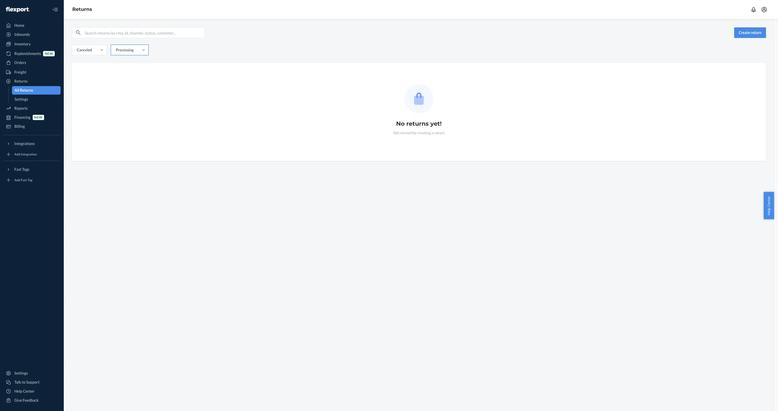 Task type: describe. For each thing, give the bounding box(es) containing it.
talk to support button
[[3, 378, 61, 387]]

creating
[[417, 131, 431, 135]]

center inside 'help center' button
[[767, 196, 772, 207]]

reports link
[[3, 104, 61, 113]]

1 vertical spatial fast
[[21, 178, 27, 182]]

fast inside dropdown button
[[14, 167, 21, 172]]

home
[[14, 23, 24, 28]]

feedback
[[23, 398, 39, 403]]

0 vertical spatial settings link
[[12, 95, 61, 104]]

no returns yet!
[[396, 120, 442, 127]]

started
[[400, 131, 412, 135]]

orders
[[14, 60, 26, 65]]

billing link
[[3, 122, 61, 131]]

create
[[739, 30, 750, 35]]

returns
[[406, 120, 429, 127]]

no
[[396, 120, 405, 127]]

fast tags
[[14, 167, 29, 172]]

freight link
[[3, 68, 61, 77]]

Search returns by rma, id, channel, status, customer... text field
[[85, 27, 204, 38]]

replenishments
[[14, 51, 41, 56]]

financing
[[14, 115, 30, 120]]

empty list image
[[405, 84, 434, 113]]

canceled
[[77, 48, 92, 52]]

reports
[[14, 106, 28, 111]]

support
[[26, 380, 40, 385]]

0 vertical spatial returns link
[[72, 6, 92, 12]]

create return
[[739, 30, 762, 35]]

inbounds
[[14, 32, 30, 37]]

1 settings from the top
[[14, 97, 28, 102]]

by
[[413, 131, 417, 135]]

home link
[[3, 21, 61, 30]]

add for add integration
[[14, 152, 20, 156]]

freight
[[14, 70, 26, 74]]

0 horizontal spatial help center
[[14, 389, 35, 394]]

return inside button
[[751, 30, 762, 35]]

help inside button
[[767, 208, 772, 215]]

billing
[[14, 124, 25, 129]]

add fast tag
[[14, 178, 32, 182]]

0 horizontal spatial return
[[434, 131, 445, 135]]

add fast tag link
[[3, 176, 61, 184]]

new for replenishments
[[45, 52, 53, 56]]



Task type: vqa. For each thing, say whether or not it's contained in the screenshot.
the left the Help Center
yes



Task type: locate. For each thing, give the bounding box(es) containing it.
1 horizontal spatial help center
[[767, 196, 772, 215]]

inbounds link
[[3, 30, 61, 39]]

give feedback
[[14, 398, 39, 403]]

new for financing
[[34, 115, 43, 119]]

new
[[45, 52, 53, 56], [34, 115, 43, 119]]

help center link
[[3, 387, 61, 396]]

0 vertical spatial returns
[[72, 6, 92, 12]]

add down fast tags
[[14, 178, 20, 182]]

1 horizontal spatial help
[[767, 208, 772, 215]]

0 vertical spatial fast
[[14, 167, 21, 172]]

all returns link
[[12, 86, 61, 95]]

all
[[14, 88, 19, 93]]

returns
[[72, 6, 92, 12], [14, 79, 28, 83], [20, 88, 33, 93]]

settings up reports
[[14, 97, 28, 102]]

1 vertical spatial add
[[14, 178, 20, 182]]

0 horizontal spatial center
[[23, 389, 35, 394]]

help
[[767, 208, 772, 215], [14, 389, 22, 394]]

fast left tags
[[14, 167, 21, 172]]

add integration link
[[3, 150, 61, 159]]

a
[[432, 131, 433, 135]]

fast left tag
[[21, 178, 27, 182]]

1 vertical spatial settings
[[14, 371, 28, 376]]

1 vertical spatial help center
[[14, 389, 35, 394]]

add
[[14, 152, 20, 156], [14, 178, 20, 182]]

integrations
[[14, 141, 35, 146]]

2 settings from the top
[[14, 371, 28, 376]]

1 horizontal spatial return
[[751, 30, 762, 35]]

get
[[393, 131, 400, 135]]

1 add from the top
[[14, 152, 20, 156]]

1 horizontal spatial returns link
[[72, 6, 92, 12]]

settings link down all returns link
[[12, 95, 61, 104]]

0 vertical spatial help
[[767, 208, 772, 215]]

flexport logo image
[[6, 7, 30, 12]]

settings up to
[[14, 371, 28, 376]]

returns inside "link"
[[14, 79, 28, 83]]

0 vertical spatial add
[[14, 152, 20, 156]]

create return button
[[735, 27, 766, 38]]

1 vertical spatial return
[[434, 131, 445, 135]]

1 horizontal spatial center
[[767, 196, 772, 207]]

new down reports "link"
[[34, 115, 43, 119]]

help center inside button
[[767, 196, 772, 215]]

0 vertical spatial new
[[45, 52, 53, 56]]

tag
[[28, 178, 32, 182]]

settings
[[14, 97, 28, 102], [14, 371, 28, 376]]

return right create
[[751, 30, 762, 35]]

give
[[14, 398, 22, 403]]

settings link
[[12, 95, 61, 104], [3, 369, 61, 378]]

0 horizontal spatial new
[[34, 115, 43, 119]]

return
[[751, 30, 762, 35], [434, 131, 445, 135]]

0 horizontal spatial help
[[14, 389, 22, 394]]

settings link up "support"
[[3, 369, 61, 378]]

return right a
[[434, 131, 445, 135]]

open notifications image
[[751, 6, 757, 13]]

help center button
[[764, 192, 774, 219]]

integration
[[21, 152, 37, 156]]

center
[[767, 196, 772, 207], [23, 389, 35, 394]]

tags
[[22, 167, 29, 172]]

fast
[[14, 167, 21, 172], [21, 178, 27, 182]]

get started by creating a return
[[393, 131, 445, 135]]

add left integration
[[14, 152, 20, 156]]

0 vertical spatial center
[[767, 196, 772, 207]]

integrations button
[[3, 140, 61, 148]]

1 vertical spatial help
[[14, 389, 22, 394]]

1 vertical spatial returns
[[14, 79, 28, 83]]

1 vertical spatial center
[[23, 389, 35, 394]]

0 vertical spatial help center
[[767, 196, 772, 215]]

1 horizontal spatial new
[[45, 52, 53, 56]]

talk to support
[[14, 380, 40, 385]]

inventory
[[14, 42, 31, 46]]

0 vertical spatial settings
[[14, 97, 28, 102]]

new up the orders link
[[45, 52, 53, 56]]

1 vertical spatial new
[[34, 115, 43, 119]]

add integration
[[14, 152, 37, 156]]

to
[[22, 380, 25, 385]]

all returns
[[14, 88, 33, 93]]

yet!
[[431, 120, 442, 127]]

give feedback button
[[3, 396, 61, 405]]

returns link
[[72, 6, 92, 12], [3, 77, 61, 86]]

0 horizontal spatial returns link
[[3, 77, 61, 86]]

2 vertical spatial returns
[[20, 88, 33, 93]]

help center
[[767, 196, 772, 215], [14, 389, 35, 394]]

2 add from the top
[[14, 178, 20, 182]]

talk
[[14, 380, 21, 385]]

add for add fast tag
[[14, 178, 20, 182]]

center inside help center link
[[23, 389, 35, 394]]

1 vertical spatial settings link
[[3, 369, 61, 378]]

0 vertical spatial return
[[751, 30, 762, 35]]

close navigation image
[[52, 6, 58, 13]]

open account menu image
[[761, 6, 768, 13]]

processing
[[116, 48, 134, 52]]

1 vertical spatial returns link
[[3, 77, 61, 86]]

fast tags button
[[3, 165, 61, 174]]

orders link
[[3, 58, 61, 67]]

inventory link
[[3, 40, 61, 48]]



